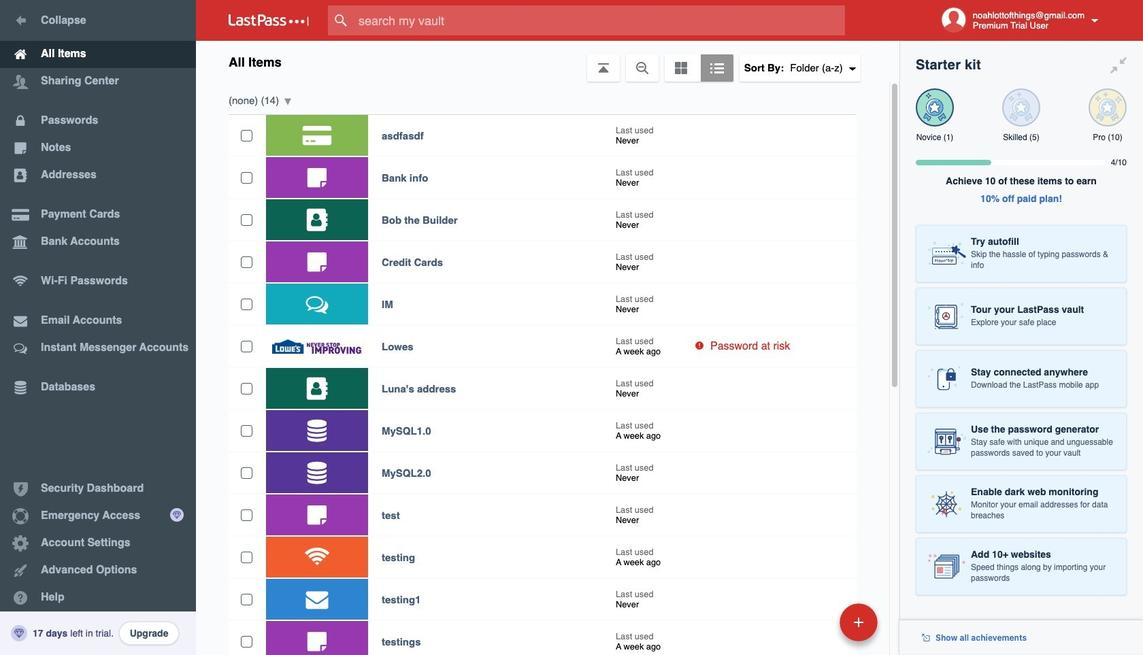 Task type: describe. For each thing, give the bounding box(es) containing it.
main navigation navigation
[[0, 0, 196, 655]]

search my vault text field
[[328, 5, 872, 35]]



Task type: vqa. For each thing, say whether or not it's contained in the screenshot.
Vault Options navigation
yes



Task type: locate. For each thing, give the bounding box(es) containing it.
new item element
[[746, 603, 883, 642]]

lastpass image
[[229, 14, 309, 27]]

new item navigation
[[746, 599, 886, 655]]

vault options navigation
[[196, 41, 900, 82]]

Search search field
[[328, 5, 872, 35]]



